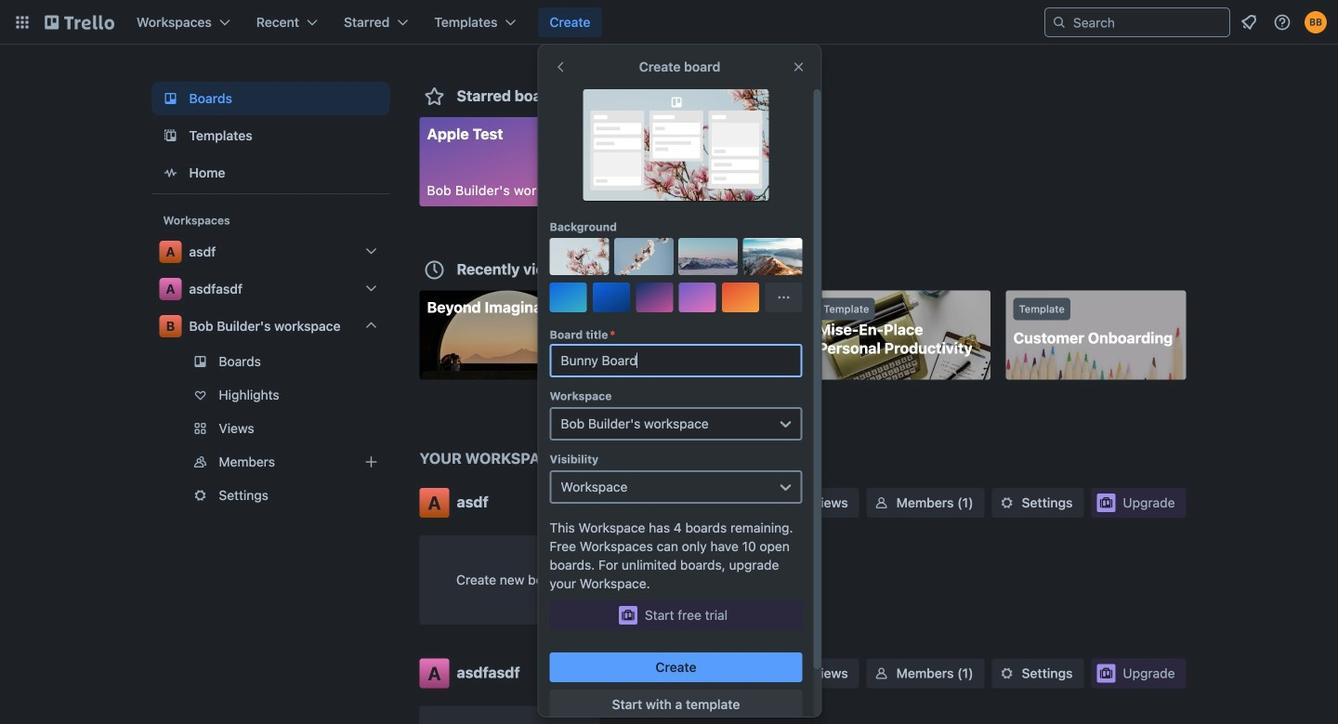 Task type: describe. For each thing, give the bounding box(es) containing it.
back to home image
[[45, 7, 114, 37]]

2 horizontal spatial sm image
[[998, 664, 1016, 683]]

bob builder (bobbuilder40) image
[[1305, 11, 1327, 33]]

return to previous screen image
[[553, 59, 568, 74]]

open information menu image
[[1273, 13, 1292, 32]]

home image
[[159, 162, 182, 184]]



Task type: vqa. For each thing, say whether or not it's contained in the screenshot.
template board Icon
yes



Task type: locate. For each thing, give the bounding box(es) containing it.
0 horizontal spatial sm image
[[696, 494, 715, 512]]

add image
[[360, 451, 382, 473]]

0 notifications image
[[1238, 11, 1260, 33]]

1 horizontal spatial sm image
[[872, 494, 891, 512]]

template board image
[[159, 125, 182, 147]]

primary element
[[0, 0, 1338, 45]]

sm image
[[998, 494, 1016, 512], [696, 664, 715, 683], [872, 664, 891, 683]]

board image
[[159, 87, 182, 110]]

custom image image
[[572, 249, 587, 264]]

sm image
[[696, 494, 715, 512], [872, 494, 891, 512], [998, 664, 1016, 683]]

2 horizontal spatial sm image
[[998, 494, 1016, 512]]

None text field
[[550, 344, 803, 377]]

0 horizontal spatial sm image
[[696, 664, 715, 683]]

1 horizontal spatial sm image
[[872, 664, 891, 683]]

Search field
[[1067, 9, 1230, 35]]

search image
[[1052, 15, 1067, 30]]

close popover image
[[791, 59, 806, 74]]



